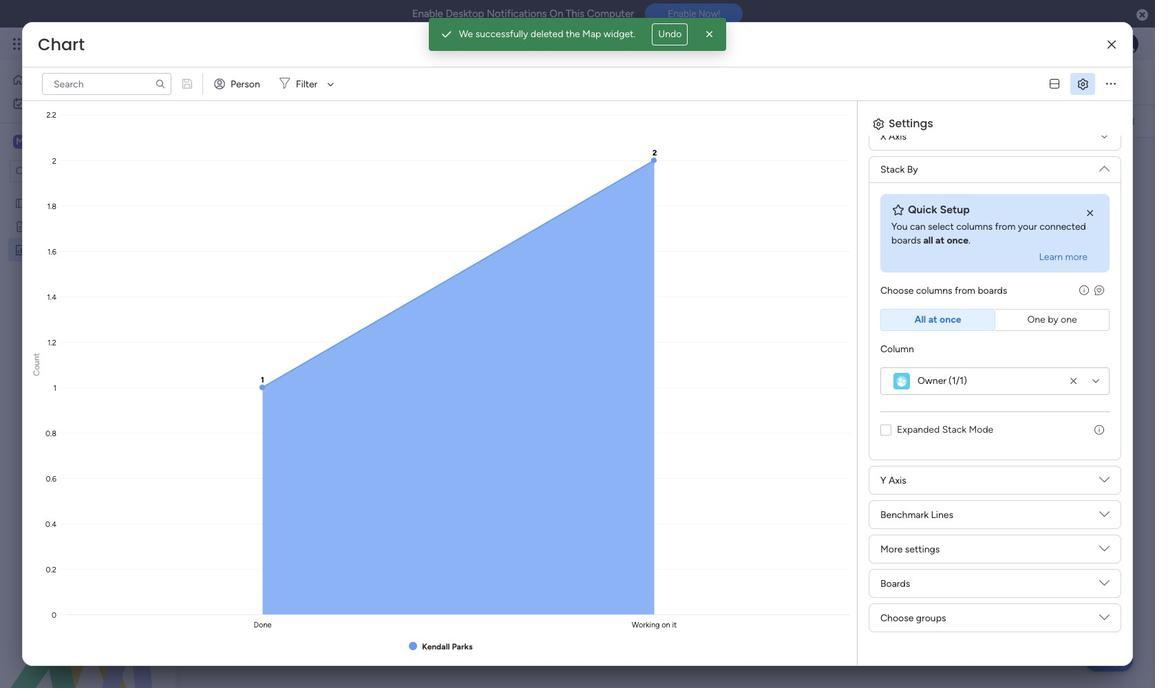 Task type: vqa. For each thing, say whether or not it's contained in the screenshot.
Workspace selection 'ELEMENT'
yes



Task type: locate. For each thing, give the bounding box(es) containing it.
0 horizontal spatial person
[[231, 78, 260, 90]]

1 horizontal spatial connected
[[1040, 221, 1086, 233]]

1 dapulse dropdown down arrow image from the top
[[1099, 131, 1110, 146]]

0 vertical spatial connected
[[317, 115, 363, 127]]

1 vertical spatial close image
[[1084, 207, 1097, 220]]

the
[[566, 28, 580, 40]]

option
[[0, 190, 176, 193]]

none search field filter dashboard by text
[[411, 110, 540, 132]]

close image
[[703, 28, 717, 41], [1084, 207, 1097, 220]]

0 vertical spatial dashboard
[[259, 67, 380, 98]]

2 horizontal spatial 1
[[960, 375, 964, 387]]

1 vertical spatial filter
[[665, 115, 686, 127]]

1 vertical spatial person
[[599, 115, 629, 127]]

0 vertical spatial boards
[[892, 235, 921, 246]]

alert
[[429, 18, 727, 51]]

board inside popup button
[[366, 115, 391, 127]]

1 horizontal spatial chart field
[[211, 154, 254, 172]]

0 vertical spatial more dots image
[[1106, 79, 1116, 89]]

public dashboard image
[[14, 243, 28, 256]]

learn
[[1039, 251, 1063, 263]]

boards
[[892, 235, 921, 246], [978, 285, 1007, 297]]

choose groups
[[881, 612, 946, 624]]

filter button
[[274, 73, 339, 95], [643, 110, 708, 132]]

once inside quick setup alert
[[947, 235, 969, 246]]

0 horizontal spatial chart field
[[34, 33, 88, 56]]

0 vertical spatial once
[[947, 235, 969, 246]]

main
[[32, 135, 56, 148]]

None search field
[[42, 73, 171, 95], [411, 110, 540, 132], [42, 73, 171, 95]]

my work option
[[8, 92, 167, 114]]

choose up the all at once button
[[881, 285, 914, 297]]

1 right "("
[[960, 375, 964, 387]]

new dashboard banner
[[182, 61, 1155, 138]]

notifications
[[487, 8, 547, 20]]

2 choose from the top
[[881, 612, 914, 624]]

you
[[892, 221, 908, 233]]

0 vertical spatial dapulse dropdown down arrow image
[[1099, 131, 1110, 146]]

1 horizontal spatial close image
[[1084, 207, 1097, 220]]

from left your
[[995, 221, 1016, 233]]

none search field inside new dashboard banner
[[411, 110, 540, 132]]

choose
[[881, 285, 914, 297], [881, 612, 914, 624]]

close image up more on the top right of the page
[[1084, 207, 1097, 220]]

share button
[[1044, 71, 1100, 93]]

dashboard up 1 connected board popup button
[[259, 67, 380, 98]]

0 horizontal spatial new
[[32, 244, 53, 255]]

axis for y axis
[[889, 475, 907, 486]]

0 vertical spatial my
[[32, 97, 45, 109]]

1 vertical spatial stack
[[942, 424, 967, 436]]

1 horizontal spatial stack
[[942, 424, 967, 436]]

at for all
[[928, 314, 938, 326]]

person
[[231, 78, 260, 90], [599, 115, 629, 127]]

chart down add
[[215, 154, 251, 171]]

add
[[224, 115, 242, 127]]

new dashboard down meeting notes at top left
[[32, 244, 101, 255]]

0 horizontal spatial connected
[[317, 115, 363, 127]]

1 horizontal spatial boards
[[978, 285, 1007, 297]]

enable for enable desktop notifications on this computer
[[412, 8, 443, 20]]

once
[[947, 235, 969, 246], [940, 314, 961, 326]]

settings image
[[1122, 114, 1136, 128]]

person for person popup button corresponding to filter dashboard by text search box
[[231, 78, 260, 90]]

1 horizontal spatial from
[[995, 221, 1016, 233]]

0 horizontal spatial close image
[[703, 28, 717, 41]]

dapulse dropdown down arrow image
[[1099, 158, 1110, 174], [1099, 475, 1110, 491], [1099, 509, 1110, 525], [1099, 613, 1110, 628]]

alert containing we successfully deleted the map widget.
[[429, 18, 727, 51]]

workspace image
[[13, 134, 27, 149]]

0 horizontal spatial filter button
[[274, 73, 339, 95]]

once inside the all at once button
[[940, 314, 961, 326]]

new
[[207, 67, 254, 98], [32, 244, 53, 255]]

new dashboard up widget
[[207, 67, 380, 98]]

3 dapulse dropdown down arrow image from the top
[[1099, 509, 1110, 525]]

0 vertical spatial new dashboard
[[207, 67, 380, 98]]

computer
[[587, 8, 634, 20]]

1 horizontal spatial 1
[[952, 375, 956, 387]]

at
[[936, 235, 945, 246], [928, 314, 938, 326]]

enable up the undo
[[668, 8, 696, 19]]

0 vertical spatial filter
[[296, 78, 318, 90]]

1 vertical spatial new
[[32, 244, 53, 255]]

my for my work
[[32, 97, 45, 109]]

1 horizontal spatial new
[[207, 67, 254, 98]]

0 vertical spatial close image
[[703, 28, 717, 41]]

one
[[1027, 314, 1046, 326]]

choose for choose columns from boards
[[881, 285, 914, 297]]

)
[[964, 375, 967, 387]]

1 horizontal spatial more dots image
[[1106, 79, 1116, 89]]

stack left mode
[[942, 424, 967, 436]]

axis right x
[[889, 130, 907, 142]]

my left work
[[32, 97, 45, 109]]

1 horizontal spatial enable
[[668, 8, 696, 19]]

person down view button
[[599, 115, 629, 127]]

columns up 'all at once'
[[916, 285, 953, 297]]

my inside list box
[[32, 197, 46, 209]]

person inside new dashboard banner
[[599, 115, 629, 127]]

0 horizontal spatial chart
[[38, 33, 85, 56]]

0 horizontal spatial dashboard
[[55, 244, 101, 255]]

columns up .
[[956, 221, 993, 233]]

filter button down view button
[[643, 110, 708, 132]]

new right public dashboard 'icon' on the top left of page
[[32, 244, 53, 255]]

boards down you
[[892, 235, 921, 246]]

0 vertical spatial at
[[936, 235, 945, 246]]

add widget button
[[199, 110, 279, 132]]

board
[[366, 115, 391, 127], [68, 197, 93, 209]]

undo button
[[652, 23, 688, 45]]

more dots image
[[1106, 79, 1116, 89], [638, 158, 648, 168]]

1 vertical spatial more dots image
[[638, 158, 648, 168]]

filter left arrow down icon
[[296, 78, 318, 90]]

1 vertical spatial once
[[940, 314, 961, 326]]

0 horizontal spatial new dashboard
[[32, 244, 101, 255]]

1 vertical spatial board
[[68, 197, 93, 209]]

person button
[[209, 73, 268, 95], [577, 110, 637, 132]]

all
[[924, 235, 933, 246]]

settings
[[905, 544, 940, 555]]

my left 'first'
[[32, 197, 46, 209]]

1 vertical spatial new dashboard
[[32, 244, 101, 255]]

1 horizontal spatial filter button
[[643, 110, 708, 132]]

1 horizontal spatial board
[[366, 115, 391, 127]]

1 left ) on the bottom of page
[[952, 375, 956, 387]]

Chart field
[[34, 33, 88, 56], [211, 154, 254, 172]]

1 horizontal spatial dashboard
[[259, 67, 380, 98]]

0 horizontal spatial enable
[[412, 8, 443, 20]]

arrow down image
[[322, 76, 339, 92]]

filter button inside new dashboard banner
[[643, 110, 708, 132]]

1 horizontal spatial columns
[[956, 221, 993, 233]]

axis right the y
[[889, 475, 907, 486]]

connected up learn more
[[1040, 221, 1086, 233]]

0 horizontal spatial boards
[[892, 235, 921, 246]]

from
[[995, 221, 1016, 233], [955, 285, 976, 297]]

0 vertical spatial axis
[[889, 130, 907, 142]]

1 dapulse dropdown down arrow image from the top
[[1099, 158, 1110, 174]]

stack left by
[[881, 164, 905, 176]]

enable inside button
[[668, 8, 696, 19]]

2 dapulse dropdown down arrow image from the top
[[1099, 475, 1110, 491]]

notes
[[70, 220, 97, 232]]

enable now!
[[668, 8, 720, 19]]

0 vertical spatial chart
[[38, 33, 85, 56]]

lottie animation element
[[0, 549, 176, 688]]

filter button for person popup button related to filter dashboard by text search field on the left of the page
[[643, 110, 708, 132]]

all at once .
[[924, 235, 971, 246]]

at right all at the right of the page
[[928, 314, 938, 326]]

enable left desktop
[[412, 8, 443, 20]]

0 horizontal spatial person button
[[209, 73, 268, 95]]

connected inside you can select columns from your connected boards
[[1040, 221, 1086, 233]]

filter
[[296, 78, 318, 90], [665, 115, 686, 127]]

chart field up home
[[34, 33, 88, 56]]

dapulse dropdown down arrow image
[[1099, 131, 1110, 146], [1099, 544, 1110, 559], [1099, 578, 1110, 594]]

1 vertical spatial filter button
[[643, 110, 708, 132]]

dashboard inside banner
[[259, 67, 380, 98]]

quick
[[908, 203, 937, 216]]

from up 'all at once'
[[955, 285, 976, 297]]

1 vertical spatial my
[[32, 197, 46, 209]]

monday
[[61, 36, 108, 52]]

0 horizontal spatial stack
[[881, 164, 905, 176]]

at inside the all at once button
[[928, 314, 938, 326]]

x
[[881, 130, 886, 142]]

at right all
[[936, 235, 945, 246]]

learn more link
[[1039, 251, 1088, 264]]

arrow down image
[[691, 113, 708, 129]]

at inside quick setup alert
[[936, 235, 945, 246]]

once down choose columns from boards
[[940, 314, 961, 326]]

columns
[[956, 221, 993, 233], [916, 285, 953, 297]]

dashboard
[[259, 67, 380, 98], [55, 244, 101, 255]]

boards down you can select columns from your connected boards
[[978, 285, 1007, 297]]

close image inside quick setup alert
[[1084, 207, 1097, 220]]

chart
[[38, 33, 85, 56], [215, 154, 251, 171]]

groups
[[916, 612, 946, 624]]

once down select
[[947, 235, 969, 246]]

1 horizontal spatial filter
[[665, 115, 686, 127]]

0 vertical spatial choose
[[881, 285, 914, 297]]

workspace selection element
[[13, 134, 115, 151]]

dapulse dropdown down arrow image for settings
[[1099, 544, 1110, 559]]

choose left the groups at right bottom
[[881, 612, 914, 624]]

filter button up 1 connected board popup button
[[274, 73, 339, 95]]

2 dapulse dropdown down arrow image from the top
[[1099, 544, 1110, 559]]

chart inside field
[[215, 154, 251, 171]]

share
[[1069, 76, 1094, 87]]

2 vertical spatial dapulse dropdown down arrow image
[[1099, 578, 1110, 594]]

close image down now!
[[703, 28, 717, 41]]

monday button
[[36, 26, 219, 62]]

0 vertical spatial new
[[207, 67, 254, 98]]

dashboard down notes
[[55, 244, 101, 255]]

list box
[[0, 188, 176, 447]]

once for all at once .
[[947, 235, 969, 246]]

dapulse dropdown down arrow image for benchmark lines
[[1099, 509, 1110, 525]]

(
[[949, 375, 952, 387]]

my first board
[[32, 197, 93, 209]]

enable desktop notifications on this computer
[[412, 8, 634, 20]]

new inside list box
[[32, 244, 53, 255]]

my inside my work option
[[32, 97, 45, 109]]

1 vertical spatial from
[[955, 285, 976, 297]]

1 vertical spatial chart
[[215, 154, 251, 171]]

1 horizontal spatial new dashboard
[[207, 67, 380, 98]]

0 vertical spatial filter button
[[274, 73, 339, 95]]

0 horizontal spatial 1
[[310, 115, 314, 127]]

work
[[47, 97, 68, 109]]

axis for x axis
[[889, 130, 907, 142]]

new dashboard
[[207, 67, 380, 98], [32, 244, 101, 255]]

0 vertical spatial board
[[366, 115, 391, 127]]

chart for bottom chart field
[[215, 154, 251, 171]]

help
[[1097, 654, 1122, 667]]

one by one button
[[996, 309, 1110, 331]]

board inside list box
[[68, 197, 93, 209]]

1 choose from the top
[[881, 285, 914, 297]]

1 horizontal spatial chart
[[215, 154, 251, 171]]

0 vertical spatial from
[[995, 221, 1016, 233]]

1 vertical spatial choose
[[881, 612, 914, 624]]

all at once button
[[881, 309, 996, 331]]

0 vertical spatial stack
[[881, 164, 905, 176]]

4 dapulse dropdown down arrow image from the top
[[1099, 613, 1110, 628]]

1 vertical spatial dapulse dropdown down arrow image
[[1099, 544, 1110, 559]]

person button up add widget popup button
[[209, 73, 268, 95]]

0 horizontal spatial board
[[68, 197, 93, 209]]

x axis
[[881, 130, 907, 142]]

0 vertical spatial person button
[[209, 73, 268, 95]]

you can select columns from your connected boards
[[892, 221, 1086, 246]]

add widget
[[224, 115, 274, 127]]

filter left arrow down image
[[665, 115, 686, 127]]

1 down new dashboard field
[[310, 115, 314, 127]]

connected
[[317, 115, 363, 127], [1040, 221, 1086, 233]]

quick setup alert
[[881, 194, 1110, 273]]

1 horizontal spatial person button
[[577, 110, 637, 132]]

person button down view button
[[577, 110, 637, 132]]

connected down arrow down icon
[[317, 115, 363, 127]]

from inside you can select columns from your connected boards
[[995, 221, 1016, 233]]

1 horizontal spatial person
[[599, 115, 629, 127]]

.
[[969, 235, 971, 246]]

new up add
[[207, 67, 254, 98]]

1 vertical spatial at
[[928, 314, 938, 326]]

stack
[[881, 164, 905, 176], [942, 424, 967, 436]]

by
[[907, 164, 918, 176]]

once for all at once
[[940, 314, 961, 326]]

1 vertical spatial axis
[[889, 475, 907, 486]]

public board image
[[14, 196, 28, 209]]

more settings
[[881, 544, 940, 555]]

person up add widget on the left top of the page
[[231, 78, 260, 90]]

v2 split view image
[[1050, 79, 1060, 89]]

chart up home
[[38, 33, 85, 56]]

dapulse close image
[[1137, 8, 1148, 22]]

axis
[[889, 130, 907, 142], [889, 475, 907, 486]]

columns inside you can select columns from your connected boards
[[956, 221, 993, 233]]

expanded stack mode
[[897, 424, 994, 436]]

1 vertical spatial connected
[[1040, 221, 1086, 233]]

1 vertical spatial person button
[[577, 110, 637, 132]]

dapulse x slim image
[[1108, 40, 1116, 50]]

0 horizontal spatial columns
[[916, 285, 953, 297]]

chart field down add
[[211, 154, 254, 172]]

search image
[[155, 78, 166, 90]]

v2 user feedback image
[[1095, 284, 1104, 298]]

benchmark
[[881, 509, 929, 521]]

0 vertical spatial columns
[[956, 221, 993, 233]]

1 vertical spatial dashboard
[[55, 244, 101, 255]]

0 vertical spatial person
[[231, 78, 260, 90]]

my for my first board
[[32, 197, 46, 209]]

add to favorites image
[[391, 75, 405, 89]]



Task type: describe. For each thing, give the bounding box(es) containing it.
home
[[30, 74, 57, 85]]

this
[[566, 8, 585, 20]]

dapulse dropdown down arrow image for stack by
[[1099, 158, 1110, 174]]

Filter dashboard by text search field
[[411, 110, 540, 132]]

all at once
[[915, 314, 961, 326]]

enable for enable now!
[[668, 8, 696, 19]]

we
[[459, 28, 473, 40]]

boards
[[881, 578, 910, 590]]

0 vertical spatial chart field
[[34, 33, 88, 56]]

1 inside popup button
[[310, 115, 314, 127]]

filter inside new dashboard banner
[[665, 115, 686, 127]]

mode
[[969, 424, 994, 436]]

desktop
[[446, 8, 484, 20]]

dapulse dropdown down arrow image for choose groups
[[1099, 613, 1110, 628]]

home option
[[8, 69, 167, 91]]

column
[[881, 344, 914, 355]]

v2 info image
[[1095, 425, 1104, 436]]

0 horizontal spatial more dots image
[[638, 158, 648, 168]]

person for person popup button related to filter dashboard by text search field on the left of the page
[[599, 115, 629, 127]]

owner ( 1 / 1 )
[[918, 375, 967, 387]]

meeting
[[32, 220, 68, 232]]

expanded
[[897, 424, 940, 436]]

on
[[550, 8, 563, 20]]

choose columns from boards
[[881, 285, 1007, 297]]

view
[[617, 76, 639, 88]]

undo
[[658, 28, 682, 40]]

kendall parks image
[[1117, 33, 1139, 55]]

New Dashboard field
[[204, 67, 384, 98]]

new dashboard inside list box
[[32, 244, 101, 255]]

help button
[[1085, 649, 1133, 672]]

your
[[1018, 221, 1037, 233]]

stack by
[[881, 164, 918, 176]]

choose for choose groups
[[881, 612, 914, 624]]

board for my first board
[[68, 197, 93, 209]]

more
[[1065, 251, 1088, 263]]

learn more
[[1039, 251, 1088, 263]]

new inside banner
[[207, 67, 254, 98]]

v2 info image
[[1080, 285, 1089, 297]]

deleted
[[531, 28, 563, 40]]

boards inside you can select columns from your connected boards
[[892, 235, 921, 246]]

all
[[915, 314, 926, 326]]

person button for filter dashboard by text search box
[[209, 73, 268, 95]]

connected inside popup button
[[317, 115, 363, 127]]

Filter dashboard by text search field
[[42, 73, 171, 95]]

main workspace
[[32, 135, 113, 148]]

0 horizontal spatial from
[[955, 285, 976, 297]]

my work
[[32, 97, 68, 109]]

owner
[[918, 375, 947, 387]]

close image for you can select columns from your connected boards
[[1084, 207, 1097, 220]]

0 horizontal spatial filter
[[296, 78, 318, 90]]

1 vertical spatial chart field
[[211, 154, 254, 172]]

benchmark lines
[[881, 509, 953, 521]]

can
[[910, 221, 926, 233]]

board for 1 connected board
[[366, 115, 391, 127]]

new dashboard inside banner
[[207, 67, 380, 98]]

enable now! button
[[645, 4, 743, 24]]

1 connected board button
[[285, 110, 397, 132]]

close image for we successfully deleted the map widget.
[[703, 28, 717, 41]]

lines
[[931, 509, 953, 521]]

3 dapulse dropdown down arrow image from the top
[[1099, 578, 1110, 594]]

by
[[1048, 314, 1059, 326]]

view button
[[611, 72, 645, 94]]

one
[[1061, 314, 1077, 326]]

1 connected board
[[310, 115, 391, 127]]

we successfully deleted the map widget.
[[459, 28, 636, 40]]

select
[[928, 221, 954, 233]]

now!
[[699, 8, 720, 19]]

setup
[[940, 203, 970, 216]]

quick setup
[[908, 203, 970, 216]]

home link
[[8, 69, 167, 91]]

1 vertical spatial boards
[[978, 285, 1007, 297]]

list box containing my first board
[[0, 188, 176, 447]]

dapulse dropdown down arrow image for y axis
[[1099, 475, 1110, 491]]

first
[[48, 197, 65, 209]]

workspace
[[58, 135, 113, 148]]

one by one
[[1027, 314, 1077, 326]]

m
[[16, 136, 24, 147]]

1 vertical spatial columns
[[916, 285, 953, 297]]

widget
[[244, 115, 274, 127]]

at for all
[[936, 235, 945, 246]]

filter button for person popup button corresponding to filter dashboard by text search box
[[274, 73, 339, 95]]

settings
[[889, 116, 933, 131]]

successfully
[[475, 28, 528, 40]]

dashboard inside list box
[[55, 244, 101, 255]]

y axis
[[881, 475, 907, 486]]

lottie animation image
[[0, 549, 176, 688]]

person button for filter dashboard by text search field on the left of the page
[[577, 110, 637, 132]]

public board image
[[14, 220, 28, 233]]

meeting notes
[[32, 220, 97, 232]]

map
[[583, 28, 601, 40]]

y
[[881, 475, 886, 486]]

more
[[881, 544, 903, 555]]

/
[[956, 375, 960, 387]]

widget.
[[604, 28, 636, 40]]

my work link
[[8, 92, 167, 114]]

Search in workspace field
[[29, 164, 115, 179]]

chart for the topmost chart field
[[38, 33, 85, 56]]

dapulse dropdown down arrow image for axis
[[1099, 131, 1110, 146]]

select product image
[[12, 37, 26, 51]]



